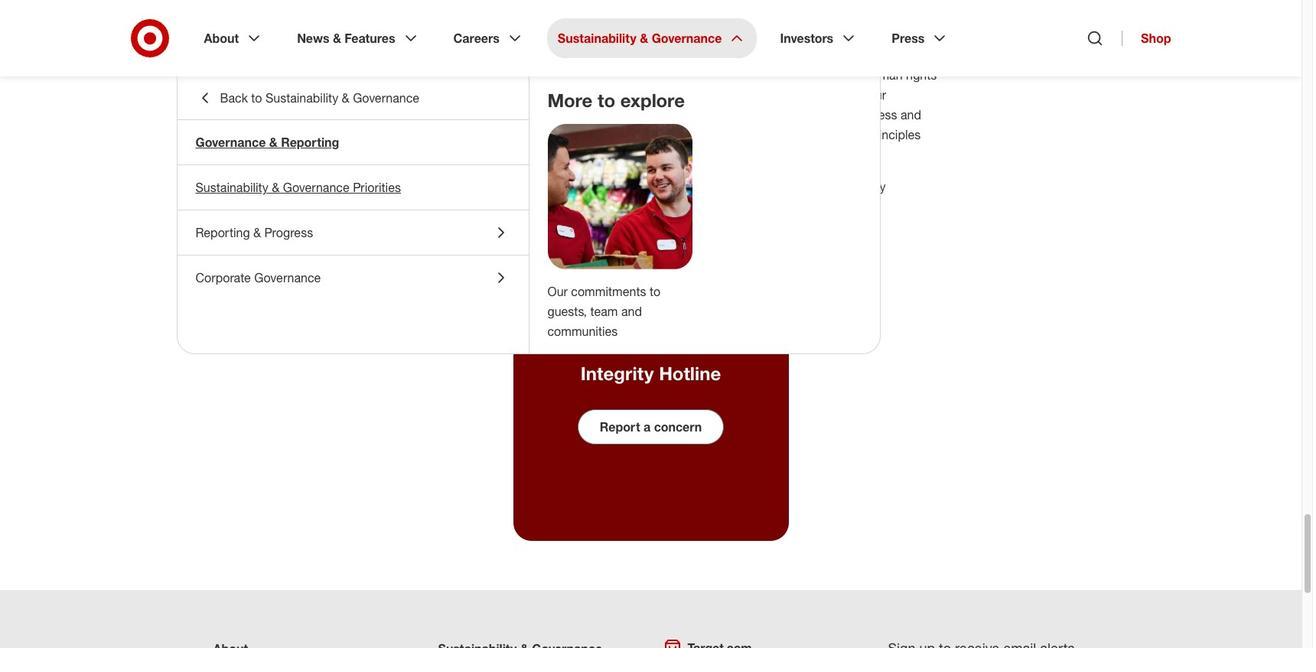 Task type: locate. For each thing, give the bounding box(es) containing it.
and down commitments
[[621, 304, 642, 319]]

2 vertical spatial including
[[815, 87, 865, 102]]

0 horizontal spatial human
[[363, 127, 402, 142]]

1 horizontal spatial integrity
[[581, 362, 654, 385]]

out
[[464, 27, 481, 43]]

1 horizontal spatial in
[[411, 67, 420, 83]]

& for sustainability & governance
[[640, 31, 648, 46]]

sustainability for sustainability & governance priorities
[[196, 180, 268, 195]]

human up sourcing),
[[530, 27, 567, 43]]

careers link
[[443, 18, 535, 58]]

sustainability inside button
[[265, 90, 338, 106]]

integrity
[[477, 179, 526, 194], [581, 362, 654, 385]]

1 horizontal spatial on
[[775, 127, 789, 142]]

back to sustainability & governance button
[[177, 77, 528, 119]]

1 vertical spatial corporate
[[196, 270, 251, 285]]

0 vertical spatial our
[[485, 27, 503, 43]]

principles down "commitments,"
[[772, 107, 826, 122]]

shop link
[[1122, 31, 1171, 46]]

operations
[[457, 87, 515, 102]]

& down 'governance & reporting'
[[272, 180, 280, 195]]

and up work. at the top left
[[444, 127, 465, 142]]

rights up 'un'
[[693, 87, 728, 102]]

our commitments to guests, team and communities
[[547, 284, 660, 339]]

reporting up the corporate governance
[[196, 225, 250, 240]]

2 horizontal spatial in
[[733, 147, 742, 162]]

corporate
[[584, 47, 639, 63], [196, 270, 251, 285]]

integrity hotline
[[581, 362, 721, 385]]

corporate up the topics
[[584, 47, 639, 63]]

1 horizontal spatial principles
[[867, 127, 921, 142]]

rights down press link
[[906, 67, 937, 83]]

on up future.
[[775, 127, 789, 142]]

priorities
[[353, 180, 401, 195]]

commitments
[[571, 284, 646, 299]]

the
[[424, 67, 441, 83], [684, 67, 701, 83], [446, 107, 464, 122], [684, 107, 702, 122], [468, 127, 486, 142], [583, 147, 600, 162], [746, 147, 763, 162]]

0 vertical spatial reporting
[[281, 135, 339, 150]]

rights left at
[[387, 147, 422, 162]]

commitments,
[[732, 87, 812, 102]]

now
[[819, 47, 842, 63]]

to down the topics
[[598, 89, 615, 112]]

0 vertical spatial target's
[[606, 87, 647, 102]]

0 horizontal spatial corporate
[[196, 270, 251, 285]]

0 horizontal spatial business
[[405, 87, 453, 102]]

to down international
[[521, 147, 532, 162]]

a
[[644, 419, 651, 435]]

&
[[333, 31, 341, 46], [640, 31, 648, 46], [342, 90, 349, 106], [269, 135, 278, 150], [272, 180, 280, 195], [253, 225, 261, 240]]

and left suppliers
[[738, 179, 758, 194]]

integrity up the potential
[[477, 179, 526, 194]]

and up priorities
[[363, 147, 384, 162]]

reporting
[[281, 135, 339, 150], [196, 225, 250, 240]]

1 horizontal spatial training
[[605, 27, 645, 43]]

rights up at
[[406, 127, 441, 142]]

0 horizontal spatial human
[[530, 27, 567, 43]]

0 vertical spatial corporate
[[584, 47, 639, 63]]

0 vertical spatial team
[[651, 179, 679, 194]]

in right risks at the left of page
[[392, 87, 401, 102]]

in down brands
[[411, 67, 420, 83]]

corporate down reporting & progress
[[196, 270, 251, 285]]

1 horizontal spatial rights
[[906, 67, 937, 83]]

0 vertical spatial rights
[[693, 87, 728, 102]]

of
[[773, 67, 783, 83], [587, 107, 597, 122], [652, 147, 663, 162], [562, 199, 573, 214], [631, 199, 641, 214]]

target's up about in the left top of the page
[[432, 179, 473, 194]]

training up the topics
[[605, 27, 645, 43]]

the down brands
[[424, 67, 441, 83]]

careers
[[453, 31, 500, 46]]

& inside button
[[342, 90, 349, 106]]

sustainability & governance priorities
[[196, 180, 401, 195]]

0 horizontal spatial on
[[566, 147, 579, 162]]

1 horizontal spatial our
[[576, 199, 594, 214]]

0 horizontal spatial our
[[485, 27, 503, 43]]

and down cover
[[582, 87, 602, 102]]

and up the worldwide;
[[537, 67, 557, 83]]

human down are
[[787, 67, 824, 83]]

cover
[[561, 67, 591, 83]]

0 vertical spatial including
[[770, 27, 820, 43]]

human up rights,
[[651, 87, 690, 102]]

including
[[770, 27, 820, 43], [631, 67, 681, 83], [815, 87, 865, 102]]

team inside is available to team members and suppliers to report any concerns about potential violations of our code of ethics.
[[651, 179, 679, 194]]

integrity up report in the left of the page
[[581, 362, 654, 385]]

1 vertical spatial in
[[392, 87, 401, 102]]

reporting & progress link
[[177, 210, 528, 255]]

about link
[[193, 18, 274, 58]]

including up are
[[770, 27, 820, 43]]

to right back
[[251, 90, 262, 106]]

on
[[775, 127, 789, 142], [566, 147, 579, 162]]

rights
[[693, 87, 728, 102], [406, 127, 441, 142], [387, 147, 422, 162]]

& up sustainability & governance priorities
[[269, 135, 278, 150]]

1 vertical spatial on
[[566, 147, 579, 162]]

on down "labour"
[[566, 147, 579, 162]]

0 vertical spatial sustainability
[[558, 31, 636, 46]]

sourcing),
[[501, 47, 557, 63]]

of right code on the left top of page
[[631, 199, 641, 214]]

business up responsibility.
[[685, 27, 734, 43]]

the right with
[[446, 107, 464, 122]]

declarations
[[704, 127, 772, 142]]

2 vertical spatial our
[[576, 199, 594, 214]]

0 vertical spatial integrity
[[477, 179, 526, 194]]

1 vertical spatial team
[[590, 304, 618, 319]]

governance inside button
[[353, 90, 419, 106]]

success
[[604, 147, 649, 162]]

and
[[560, 47, 581, 63], [537, 67, 557, 83], [582, 87, 602, 102], [901, 107, 921, 122], [444, 127, 465, 142], [363, 147, 384, 162], [738, 179, 758, 194], [621, 304, 642, 319]]

0 horizontal spatial training
[[444, 67, 485, 83]]

human down automatically at the right of page
[[865, 67, 903, 83]]

0 vertical spatial human
[[651, 87, 690, 102]]

additionally, target's integrity hotline
[[363, 179, 570, 194]]

target's inside in 2022, we rolled out our first human rights training to key business areas including merchandising, owned brands (including sourcing), and corporate responsibility. these teams are now automatically enrolled in the training annually and cover topics including the foundations of human rights; human rights risks in business operations worldwide; and target's human rights commitments, including our alignment with the universal declaration of human rights, the un guiding principles for business and human rights and the international labour organization (ilo) declarations on fundamental principles and rights at work. we plan to build on the success of this training in the future.
[[606, 87, 647, 102]]

our down is
[[576, 199, 594, 214]]

1 vertical spatial target's
[[432, 179, 473, 194]]

in 2022, we rolled out our first human rights training to key business areas including merchandising, owned brands (including sourcing), and corporate responsibility. these teams are now automatically enrolled in the training annually and cover topics including the foundations of human rights; human rights risks in business operations worldwide; and target's human rights commitments, including our alignment with the universal declaration of human rights, the un guiding principles for business and human rights and the international labour organization (ilo) declarations on fundamental principles and rights at work. we plan to build on the success of this training in the future.
[[363, 27, 937, 162]]

target's down the topics
[[606, 87, 647, 102]]

2 vertical spatial training
[[689, 147, 729, 162]]

0 horizontal spatial hotline
[[529, 179, 570, 194]]

0 vertical spatial on
[[775, 127, 789, 142]]

our right out
[[485, 27, 503, 43]]

rights up cover
[[571, 27, 601, 43]]

risks
[[363, 87, 388, 102]]

key
[[663, 27, 682, 43]]

& left progress
[[253, 225, 261, 240]]

governance up alignment
[[353, 90, 419, 106]]

0 horizontal spatial reporting
[[196, 225, 250, 240]]

sustainability
[[558, 31, 636, 46], [265, 90, 338, 106], [196, 180, 268, 195]]

in down the declarations
[[733, 147, 742, 162]]

& right news
[[333, 31, 341, 46]]

worldwide;
[[519, 87, 578, 102]]

more
[[547, 89, 593, 112]]

shop
[[1141, 31, 1171, 46]]

reporting inside the reporting & progress link
[[196, 225, 250, 240]]

the down the declarations
[[746, 147, 763, 162]]

0 horizontal spatial principles
[[772, 107, 826, 122]]

1 vertical spatial rights
[[906, 67, 937, 83]]

brands
[[403, 47, 441, 63]]

business up with
[[405, 87, 453, 102]]

business
[[685, 27, 734, 43], [405, 87, 453, 102]]

areas
[[737, 27, 767, 43]]

reporting down back to sustainability & governance
[[281, 135, 339, 150]]

1 horizontal spatial corporate
[[584, 47, 639, 63]]

more to explore
[[547, 89, 685, 112]]

1 vertical spatial reporting
[[196, 225, 250, 240]]

0 vertical spatial hotline
[[529, 179, 570, 194]]

in
[[363, 27, 373, 43]]

and right 'business'
[[901, 107, 921, 122]]

1 horizontal spatial team
[[651, 179, 679, 194]]

rights
[[571, 27, 601, 43], [906, 67, 937, 83]]

sustainability up the topics
[[558, 31, 636, 46]]

training down the (ilo)
[[689, 147, 729, 162]]

including up explore
[[631, 67, 681, 83]]

the down responsibility.
[[684, 67, 701, 83]]

(including
[[445, 47, 498, 63]]

our up 'business'
[[868, 87, 886, 102]]

owned
[[363, 47, 400, 63]]

and inside our commitments to guests, team and communities
[[621, 304, 642, 319]]

0 vertical spatial principles
[[772, 107, 826, 122]]

potential
[[456, 199, 504, 214]]

principles down 'business'
[[867, 127, 921, 142]]

0 horizontal spatial team
[[590, 304, 618, 319]]

hotline up violations
[[529, 179, 570, 194]]

including up for
[[815, 87, 865, 102]]

annually
[[488, 67, 533, 83]]

1 vertical spatial principles
[[867, 127, 921, 142]]

training
[[605, 27, 645, 43], [444, 67, 485, 83], [689, 147, 729, 162]]

corporate inside site navigation element
[[196, 270, 251, 285]]

enrolled
[[363, 67, 407, 83]]

2 vertical spatial sustainability
[[196, 180, 268, 195]]

organization
[[602, 127, 672, 142]]

1 vertical spatial including
[[631, 67, 681, 83]]

0 horizontal spatial integrity
[[477, 179, 526, 194]]

0 vertical spatial business
[[685, 27, 734, 43]]

build
[[535, 147, 562, 162]]

integrity hotline link
[[477, 179, 570, 194]]

the up we
[[468, 127, 486, 142]]

1 vertical spatial our
[[868, 87, 886, 102]]

training down the (including
[[444, 67, 485, 83]]

governance down progress
[[254, 270, 321, 285]]

sustainability up 'governance & reporting'
[[265, 90, 338, 106]]

hotline up 'concern'
[[659, 362, 721, 385]]

2 horizontal spatial human
[[865, 67, 903, 83]]

of right violations
[[562, 199, 573, 214]]

sustainability up reporting & progress
[[196, 180, 268, 195]]

target's
[[606, 87, 647, 102], [432, 179, 473, 194]]

is
[[574, 179, 583, 194]]

business
[[847, 107, 897, 122]]

& left key
[[640, 31, 648, 46]]

& for sustainability & governance priorities
[[272, 180, 280, 195]]

1 vertical spatial sustainability
[[265, 90, 338, 106]]

1 vertical spatial hotline
[[659, 362, 721, 385]]

team down commitments
[[590, 304, 618, 319]]

& for reporting & progress
[[253, 225, 261, 240]]

2 horizontal spatial training
[[689, 147, 729, 162]]

2 vertical spatial human
[[363, 127, 402, 142]]

to right commitments
[[650, 284, 660, 299]]

1 horizontal spatial target's
[[606, 87, 647, 102]]

members
[[682, 179, 734, 194]]

1 horizontal spatial business
[[685, 27, 734, 43]]

0 vertical spatial rights
[[571, 27, 601, 43]]

future.
[[767, 147, 801, 162]]

governance
[[652, 31, 722, 46], [353, 90, 419, 106], [196, 135, 266, 150], [283, 180, 349, 195], [254, 270, 321, 285]]

in
[[411, 67, 420, 83], [392, 87, 401, 102], [733, 147, 742, 162]]

human up organization
[[601, 107, 640, 122]]

1 vertical spatial human
[[601, 107, 640, 122]]

1 horizontal spatial reporting
[[281, 135, 339, 150]]

team up the ethics.
[[651, 179, 679, 194]]

0 horizontal spatial in
[[392, 87, 401, 102]]

human down alignment
[[363, 127, 402, 142]]

& left risks at the left of page
[[342, 90, 349, 106]]

of up "labour"
[[587, 107, 597, 122]]

2 horizontal spatial our
[[868, 87, 886, 102]]

1 horizontal spatial human
[[601, 107, 640, 122]]



Task type: describe. For each thing, give the bounding box(es) containing it.
press link
[[881, 18, 960, 58]]

our inside is available to team members and suppliers to report any concerns about potential violations of our code of ethics.
[[576, 199, 594, 214]]

0 horizontal spatial rights
[[571, 27, 601, 43]]

responsibility.
[[643, 47, 721, 63]]

available
[[586, 179, 634, 194]]

the down "labour"
[[583, 147, 600, 162]]

concern
[[654, 419, 702, 435]]

0 vertical spatial training
[[605, 27, 645, 43]]

ethics.
[[645, 199, 681, 214]]

of left this
[[652, 147, 663, 162]]

international
[[489, 127, 557, 142]]

1 horizontal spatial hotline
[[659, 362, 721, 385]]

this
[[666, 147, 686, 162]]

work.
[[439, 147, 470, 162]]

& for governance & reporting
[[269, 135, 278, 150]]

merchandising,
[[823, 27, 907, 43]]

code
[[597, 199, 627, 214]]

communities
[[547, 324, 618, 339]]

press
[[892, 31, 925, 46]]

explore
[[620, 89, 685, 112]]

our commitments to guests, team and communities link
[[547, 284, 660, 339]]

violations
[[507, 199, 559, 214]]

and inside is available to team members and suppliers to report any concerns about potential violations of our code of ethics.
[[738, 179, 758, 194]]

guests,
[[547, 304, 587, 319]]

1 vertical spatial training
[[444, 67, 485, 83]]

topics
[[594, 67, 628, 83]]

1 horizontal spatial human
[[787, 67, 824, 83]]

& for news & features
[[333, 31, 341, 46]]

our
[[547, 284, 568, 299]]

at
[[425, 147, 436, 162]]

0 horizontal spatial target's
[[432, 179, 473, 194]]

for
[[829, 107, 844, 122]]

1 vertical spatial rights
[[406, 127, 441, 142]]

with
[[420, 107, 443, 122]]

news & features link
[[286, 18, 430, 58]]

universal
[[467, 107, 518, 122]]

to left key
[[649, 27, 659, 43]]

un
[[705, 107, 723, 122]]

alignment
[[363, 107, 417, 122]]

two target team members smiling in the grocery department image
[[547, 124, 692, 269]]

to inside our commitments to guests, team and communities
[[650, 284, 660, 299]]

governance & reporting
[[196, 135, 339, 150]]

site navigation element
[[0, 0, 1313, 648]]

report
[[600, 419, 640, 435]]

labour
[[560, 127, 599, 142]]

news & features
[[297, 31, 395, 46]]

report a concern link
[[578, 409, 724, 445]]

rights,
[[643, 107, 681, 122]]

about
[[204, 31, 239, 46]]

1 vertical spatial business
[[405, 87, 453, 102]]

to inside button
[[251, 90, 262, 106]]

2 vertical spatial in
[[733, 147, 742, 162]]

governance up progress
[[283, 180, 349, 195]]

suppliers
[[762, 179, 812, 194]]

2022,
[[376, 27, 407, 43]]

0 vertical spatial in
[[411, 67, 420, 83]]

progress
[[264, 225, 313, 240]]

additionally,
[[363, 179, 428, 194]]

governance & reporting link
[[177, 120, 528, 165]]

investors link
[[769, 18, 869, 58]]

reporting inside "governance & reporting" link
[[281, 135, 339, 150]]

plan
[[495, 147, 518, 162]]

foundations
[[705, 67, 769, 83]]

are
[[798, 47, 815, 63]]

about
[[421, 199, 453, 214]]

we
[[474, 147, 491, 162]]

corporate inside in 2022, we rolled out our first human rights training to key business areas including merchandising, owned brands (including sourcing), and corporate responsibility. these teams are now automatically enrolled in the training annually and cover topics including the foundations of human rights; human rights risks in business operations worldwide; and target's human rights commitments, including our alignment with the universal declaration of human rights, the un guiding principles for business and human rights and the international labour organization (ilo) declarations on fundamental principles and rights at work. we plan to build on the success of this training in the future.
[[584, 47, 639, 63]]

corporate governance
[[196, 270, 321, 285]]

back
[[220, 90, 248, 106]]

is available to team members and suppliers to report any concerns about potential violations of our code of ethics.
[[363, 179, 886, 214]]

(ilo)
[[675, 127, 700, 142]]

sustainability for sustainability & governance
[[558, 31, 636, 46]]

we
[[410, 27, 426, 43]]

rights;
[[828, 67, 862, 83]]

and up cover
[[560, 47, 581, 63]]

to up the ethics.
[[637, 179, 648, 194]]

any
[[866, 179, 886, 194]]

2 horizontal spatial human
[[651, 87, 690, 102]]

these
[[724, 47, 758, 63]]

sustainability & governance
[[558, 31, 722, 46]]

team inside our commitments to guests, team and communities
[[590, 304, 618, 319]]

1 vertical spatial integrity
[[581, 362, 654, 385]]

report
[[829, 179, 863, 194]]

concerns
[[366, 199, 418, 214]]

of down teams
[[773, 67, 783, 83]]

guiding
[[726, 107, 769, 122]]

governance down back
[[196, 135, 266, 150]]

features
[[345, 31, 395, 46]]

corporate governance link
[[177, 256, 528, 300]]

back to sustainability & governance
[[220, 90, 419, 106]]

teams
[[761, 47, 795, 63]]

sustainability & governance link
[[547, 18, 757, 58]]

the up the (ilo)
[[684, 107, 702, 122]]

sustainability & governance priorities link
[[177, 165, 528, 210]]

declaration
[[521, 107, 583, 122]]

to left report
[[815, 179, 826, 194]]

report a concern
[[600, 419, 702, 435]]

rolled
[[430, 27, 460, 43]]

fundamental
[[793, 127, 864, 142]]

governance up responsibility.
[[652, 31, 722, 46]]

investors
[[780, 31, 833, 46]]

first
[[506, 27, 526, 43]]

reporting & progress
[[196, 225, 313, 240]]

2 vertical spatial rights
[[387, 147, 422, 162]]

automatically
[[845, 47, 918, 63]]



